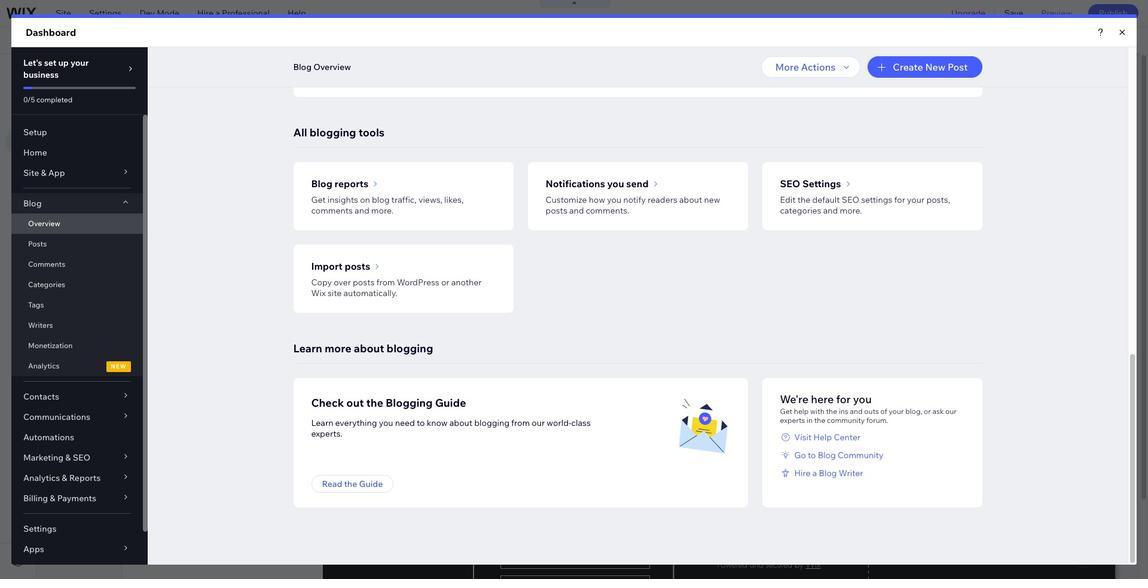 Task type: describe. For each thing, give the bounding box(es) containing it.
hire
[[197, 8, 214, 19]]

tools
[[1054, 35, 1074, 45]]

blog
[[137, 96, 155, 107]]

pages for blog
[[157, 96, 181, 107]]

publish
[[1100, 8, 1128, 19]]

pages for site
[[71, 65, 99, 77]]

tools button
[[1028, 27, 1085, 53]]

https://www.wix.com/mysite connect your domain
[[206, 35, 405, 45]]

site for site pages and menu
[[51, 65, 69, 77]]

mode
[[157, 8, 180, 19]]

dev mode
[[140, 8, 180, 19]]

100% button
[[979, 27, 1028, 53]]

help
[[288, 8, 306, 19]]

save button
[[996, 0, 1033, 26]]

connect
[[320, 35, 354, 45]]

site menu
[[51, 97, 90, 108]]

a
[[216, 8, 220, 19]]

search button
[[1085, 27, 1149, 53]]

100%
[[998, 35, 1019, 45]]

site for site menu
[[51, 97, 66, 108]]



Task type: locate. For each thing, give the bounding box(es) containing it.
site up blog
[[56, 8, 71, 19]]

0 vertical spatial site
[[56, 8, 71, 19]]

pages
[[71, 65, 99, 77], [157, 96, 181, 107]]

pages right blog
[[157, 96, 181, 107]]

pages left and
[[71, 65, 99, 77]]

publish button
[[1089, 4, 1139, 22]]

professional
[[222, 8, 270, 19]]

site down blog
[[51, 65, 69, 77]]

preview button
[[1033, 0, 1082, 26]]

1 horizontal spatial pages
[[157, 96, 181, 107]]

2 vertical spatial site
[[51, 97, 66, 108]]

search
[[1111, 35, 1138, 45]]

dev
[[140, 8, 155, 19]]

menu
[[121, 65, 147, 77], [68, 97, 90, 108]]

1 horizontal spatial menu
[[121, 65, 147, 77]]

https://www.wix.com/mysite
[[206, 35, 315, 45]]

1 vertical spatial site
[[51, 65, 69, 77]]

upgrade
[[952, 8, 986, 19]]

site pages and menu
[[51, 65, 147, 77]]

menu down site pages and menu
[[68, 97, 90, 108]]

settings
[[89, 8, 122, 19]]

save
[[1005, 8, 1024, 19]]

0 horizontal spatial menu
[[68, 97, 90, 108]]

site
[[56, 8, 71, 19], [51, 65, 69, 77], [51, 97, 66, 108]]

0 vertical spatial pages
[[71, 65, 99, 77]]

0 vertical spatial menu
[[121, 65, 147, 77]]

site for site
[[56, 8, 71, 19]]

your
[[356, 35, 373, 45]]

site down site pages and menu
[[51, 97, 66, 108]]

and
[[101, 65, 119, 77]]

blog
[[45, 35, 69, 45]]

1 vertical spatial pages
[[157, 96, 181, 107]]

blog pages
[[137, 96, 181, 107]]

preview
[[1042, 8, 1073, 19]]

1 vertical spatial menu
[[68, 97, 90, 108]]

hire a professional
[[197, 8, 270, 19]]

0 horizontal spatial pages
[[71, 65, 99, 77]]

menu right and
[[121, 65, 147, 77]]

domain
[[375, 35, 405, 45]]



Task type: vqa. For each thing, say whether or not it's contained in the screenshot.
100% button
yes



